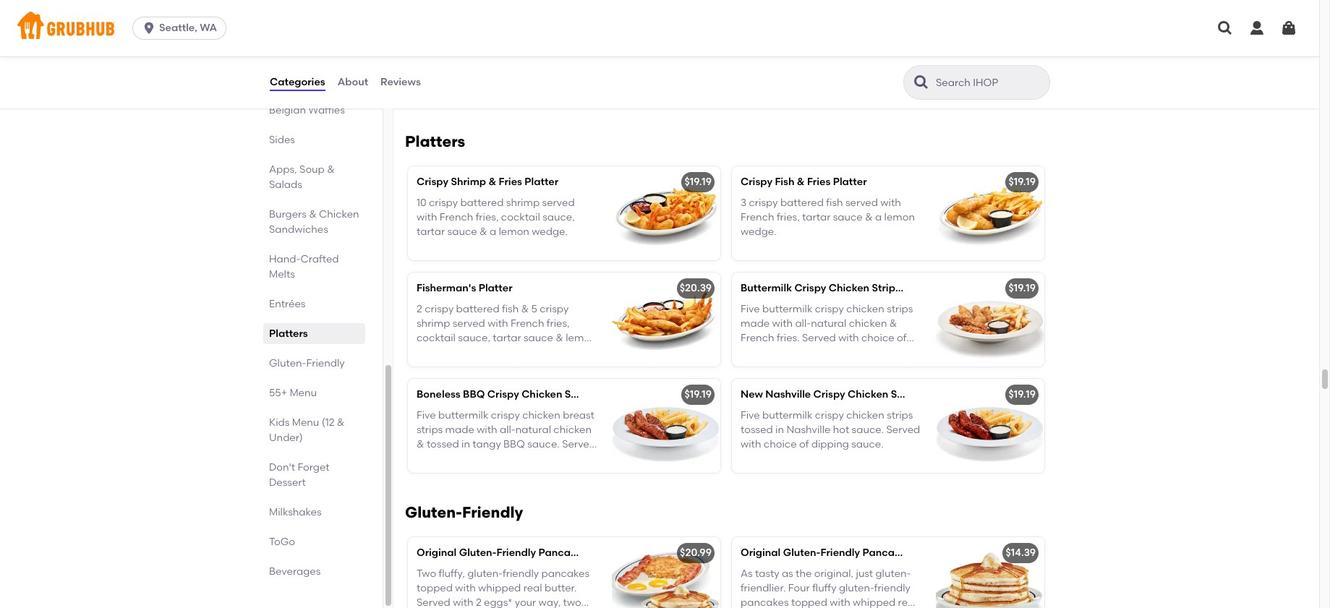 Task type: vqa. For each thing, say whether or not it's contained in the screenshot.
the sauce. within Only bacon can improve upon a classic. Hickory-smoked bacon, American cheese, lettuce, tomato, red onion, pickles & IHOP® sauce.
no



Task type: describe. For each thing, give the bounding box(es) containing it.
crispy inside five buttermilk crispy chicken breast strips made with all-natural chicken & tossed in tangy bbq sauce. served with french fries & choice of sauce.
[[491, 409, 520, 421]]

55+ menu
[[269, 387, 317, 399]]

sauce. inside five buttermilk crispy chicken strips made with all-natural chicken & french fries. served with choice of sauce.
[[741, 347, 773, 359]]

melts
[[269, 268, 295, 281]]

fries.
[[777, 332, 800, 344]]

house-
[[269, 89, 304, 101]]

1 horizontal spatial turkey
[[511, 39, 542, 51]]

$20.39
[[680, 282, 712, 295]]

seattle,
[[159, 22, 197, 34]]

(12
[[322, 417, 335, 429]]

of inside five buttermilk crispy chicken strips made with all-natural chicken & french fries. served with choice of sauce.
[[897, 332, 907, 344]]

all-natural roasted turkey breast topped with turkey gravy.
[[417, 39, 576, 66]]

original gluten-friendly pancakes - (full stack)
[[741, 547, 976, 559]]

buttermilk for in
[[762, 409, 813, 421]]

pancakes inside as tasty as the original, just gluten- friendlier. four fluffy gluten-friendly pancakes topped with whipped re
[[741, 597, 789, 608]]

gravy.
[[511, 53, 540, 66]]

crispy up five buttermilk crispy chicken breast strips made with all-natural chicken & tossed in tangy bbq sauce. served with french fries & choice of sauce.
[[487, 389, 519, 401]]

seattle, wa
[[159, 22, 217, 34]]

battered for cocktail
[[460, 196, 504, 209]]

wa
[[200, 22, 217, 34]]

crispy fish & fries platter image
[[936, 167, 1045, 261]]

five buttermilk crispy chicken strips tossed in nashville hot sauce. served with choice of dipping sauce.
[[741, 409, 920, 451]]

friendly up 55+ menu
[[306, 357, 345, 370]]

original gluten-friendly pancakes - (full stack) image
[[936, 538, 1045, 608]]

chicken inside burgers & chicken sandwiches
[[319, 208, 359, 221]]

fisherman's platter image
[[612, 273, 720, 367]]

crispy fish & fries platter
[[741, 176, 867, 188]]

2 crispy battered fish & 5 crispy shrimp served with french fries, cocktail sauce, tartar sauce & lemon wedge.
[[417, 303, 597, 359]]

forget
[[298, 462, 330, 474]]

main navigation navigation
[[0, 0, 1319, 56]]

served for sauce,
[[542, 196, 575, 209]]

nashville inside five buttermilk crispy chicken strips tossed in nashville hot sauce. served with choice of dipping sauce.
[[787, 424, 831, 436]]

sides
[[269, 134, 295, 146]]

whipped inside two fluffy, gluten-friendly pancakes topped with whipped real butter. served with 2 eggs* your way, t
[[478, 582, 521, 595]]

all-natural roasted turkey image
[[612, 9, 720, 103]]

boneless
[[417, 389, 461, 401]]

breast for all-natural roasted turkey breast topped with turkey gravy.
[[544, 39, 576, 51]]

sauce inside 10 crispy battered shrimp served with french fries, cocktail sauce, tartar sauce & a lemon wedge.
[[447, 226, 477, 238]]

gluten- inside two fluffy, gluten-friendly pancakes topped with whipped real butter. served with 2 eggs* your way, t
[[467, 568, 503, 580]]

sauce, inside 10 crispy battered shrimp served with french fries, cocktail sauce, tartar sauce & a lemon wedge.
[[543, 211, 575, 223]]

& inside five buttermilk crispy chicken strips made with all-natural chicken & french fries. served with choice of sauce.
[[890, 317, 897, 330]]

lemon inside 10 crispy battered shrimp served with french fries, cocktail sauce, tartar sauce & a lemon wedge.
[[499, 226, 529, 238]]

stack)
[[944, 547, 976, 559]]

in inside five buttermilk crispy chicken strips tossed in nashville hot sauce. served with choice of dipping sauce.
[[776, 424, 784, 436]]

tartar inside 10 crispy battered shrimp served with french fries, cocktail sauce, tartar sauce & a lemon wedge.
[[417, 226, 445, 238]]

crispy up five buttermilk crispy chicken strips tossed in nashville hot sauce. served with choice of dipping sauce.
[[813, 389, 845, 401]]

gluten- up 55+ menu
[[269, 357, 306, 370]]

way,
[[539, 597, 561, 608]]

$14.39
[[1006, 547, 1036, 559]]

topped for two
[[417, 582, 453, 595]]

$19.19 for buttermilk crispy chicken strips & fries
[[1009, 282, 1036, 295]]

friendly inside as tasty as the original, just gluten- friendlier. four fluffy gluten-friendly pancakes topped with whipped re
[[874, 582, 911, 595]]

tossed inside five buttermilk crispy chicken strips tossed in nashville hot sauce. served with choice of dipping sauce.
[[741, 424, 773, 436]]

-
[[914, 547, 918, 559]]

lemon inside 2 crispy battered fish & 5 crispy shrimp served with french fries, cocktail sauce, tartar sauce & lemon wedge.
[[566, 332, 597, 344]]

cocktail inside 2 crispy battered fish & 5 crispy shrimp served with french fries, cocktail sauce, tartar sauce & lemon wedge.
[[417, 332, 456, 344]]

seattle, wa button
[[132, 17, 232, 40]]

served inside five buttermilk crispy chicken strips tossed in nashville hot sauce. served with choice of dipping sauce.
[[886, 424, 920, 436]]

your
[[515, 597, 536, 608]]

wedge. inside 2 crispy battered fish & 5 crispy shrimp served with french fries, cocktail sauce, tartar sauce & lemon wedge.
[[417, 347, 453, 359]]

$19.19 for new nashville crispy chicken strips & fries
[[1009, 389, 1036, 401]]

0 horizontal spatial bbq
[[463, 389, 485, 401]]

& inside kids menu (12 & under)
[[337, 417, 345, 429]]

eggs*
[[484, 597, 512, 608]]

gluten- up fluffy,
[[459, 547, 497, 559]]

breast for five buttermilk crispy chicken breast strips made with all-natural chicken & tossed in tangy bbq sauce. served with french fries & choice of sauce.
[[563, 409, 595, 421]]

10
[[417, 196, 427, 209]]

new nashville crispy chicken strips & fries image
[[936, 379, 1045, 473]]

with inside "all-natural roasted turkey breast topped with turkey gravy."
[[455, 53, 476, 66]]

apps, soup & salads
[[269, 163, 335, 191]]

two
[[417, 568, 436, 580]]

chicken up five buttermilk crispy chicken strips made with all-natural chicken & french fries. served with choice of sauce.
[[829, 282, 870, 295]]

friendlier.
[[741, 582, 786, 595]]

french inside 10 crispy battered shrimp served with french fries, cocktail sauce, tartar sauce & a lemon wedge.
[[440, 211, 473, 223]]

pancake
[[539, 547, 582, 559]]

about
[[338, 76, 368, 88]]

a inside 3 crispy battered fish served with french fries, tartar sauce & a lemon wedge.
[[875, 211, 882, 223]]

55+
[[269, 387, 287, 399]]

tartar inside 3 crispy battered fish served with french fries, tartar sauce & a lemon wedge.
[[802, 211, 831, 223]]

Search IHOP search field
[[935, 76, 1045, 90]]

10 crispy battered shrimp served with french fries, cocktail sauce, tartar sauce & a lemon wedge.
[[417, 196, 575, 238]]

platter for shrimp
[[525, 176, 559, 188]]

served for sauce
[[846, 196, 878, 209]]

natural inside five buttermilk crispy chicken breast strips made with all-natural chicken & tossed in tangy bbq sauce. served with french fries & choice of sauce.
[[516, 424, 551, 436]]

all-natural roasted turkey breast topped with turkey gravy. button
[[408, 9, 720, 103]]

crafted
[[301, 253, 339, 265]]

chicken for new nashville crispy chicken strips & fries
[[846, 409, 885, 421]]

fries
[[476, 453, 496, 465]]

four
[[788, 582, 810, 595]]

menu for 55+
[[290, 387, 317, 399]]

combo
[[585, 547, 622, 559]]

fluffy
[[812, 582, 837, 595]]

togo
[[269, 536, 295, 548]]

under)
[[269, 432, 303, 444]]

served inside five buttermilk crispy chicken strips made with all-natural chicken & french fries. served with choice of sauce.
[[802, 332, 836, 344]]

categories
[[270, 76, 325, 88]]

crispy inside five buttermilk crispy chicken strips made with all-natural chicken & french fries. served with choice of sauce.
[[815, 303, 844, 315]]

& inside the apps, soup & salads
[[327, 163, 335, 176]]

reviews
[[381, 76, 421, 88]]

just
[[856, 568, 873, 580]]

gluten- up the
[[783, 547, 821, 559]]

gluten- up two
[[405, 504, 462, 522]]

natural inside five buttermilk crispy chicken strips made with all-natural chicken & french fries. served with choice of sauce.
[[811, 317, 847, 330]]

as
[[782, 568, 793, 580]]

lemon inside 3 crispy battered fish served with french fries, tartar sauce & a lemon wedge.
[[884, 211, 915, 223]]

crispy inside 3 crispy battered fish served with french fries, tartar sauce & a lemon wedge.
[[749, 196, 778, 209]]

boneless bbq crispy chicken strips & fries
[[417, 389, 629, 401]]

shrimp
[[451, 176, 486, 188]]

with inside as tasty as the original, just gluten- friendlier. four fluffy gluten-friendly pancakes topped with whipped re
[[830, 597, 850, 608]]

five buttermilk crispy chicken breast strips made with all-natural chicken & tossed in tangy bbq sauce. served with french fries & choice of sauce.
[[417, 409, 596, 465]]

as
[[741, 568, 753, 580]]

crispy shrimp & fries platter
[[417, 176, 559, 188]]

pancakes
[[863, 547, 911, 559]]

two fluffy, gluten-friendly pancakes topped with whipped real butter. served with 2 eggs* your way, t
[[417, 568, 590, 608]]

five for five buttermilk crispy chicken strips tossed in nashville hot sauce. served with choice of dipping sauce.
[[741, 409, 760, 421]]

natural inside "all-natural roasted turkey breast topped with turkey gravy."
[[433, 39, 469, 51]]

don't forget dessert
[[269, 462, 330, 489]]

crispy up 10
[[417, 176, 449, 188]]

$19.19 for crispy fish & fries platter
[[1009, 176, 1036, 188]]

pancakes inside two fluffy, gluten-friendly pancakes topped with whipped real butter. served with 2 eggs* your way, t
[[541, 568, 590, 580]]

whipped inside as tasty as the original, just gluten- friendlier. four fluffy gluten-friendly pancakes topped with whipped re
[[853, 597, 896, 608]]

fries, for a
[[476, 211, 499, 223]]

sauce, inside 2 crispy battered fish & 5 crispy shrimp served with french fries, cocktail sauce, tartar sauce & lemon wedge.
[[458, 332, 490, 344]]

& inside 10 crispy battered shrimp served with french fries, cocktail sauce, tartar sauce & a lemon wedge.
[[480, 226, 487, 238]]

crispy inside five buttermilk crispy chicken strips tossed in nashville hot sauce. served with choice of dipping sauce.
[[815, 409, 844, 421]]

original,
[[814, 568, 854, 580]]

dessert
[[269, 477, 306, 489]]

topped inside as tasty as the original, just gluten- friendlier. four fluffy gluten-friendly pancakes topped with whipped re
[[791, 597, 827, 608]]

hand-
[[269, 253, 301, 265]]

fish for with
[[502, 303, 519, 315]]

battered for served
[[456, 303, 500, 315]]

tangy
[[473, 439, 501, 451]]

cocktail inside 10 crispy battered shrimp served with french fries, cocktail sauce, tartar sauce & a lemon wedge.
[[501, 211, 540, 223]]

1 horizontal spatial platters
[[405, 133, 465, 151]]

tartar inside 2 crispy battered fish & 5 crispy shrimp served with french fries, cocktail sauce, tartar sauce & lemon wedge.
[[493, 332, 521, 344]]

chicken up five buttermilk crispy chicken breast strips made with all-natural chicken & tossed in tangy bbq sauce. served with french fries & choice of sauce.
[[522, 389, 562, 401]]

search icon image
[[913, 74, 930, 91]]

choice inside five buttermilk crispy chicken strips made with all-natural chicken & french fries. served with choice of sauce.
[[861, 332, 895, 344]]

buttermilk
[[741, 282, 792, 295]]

1 vertical spatial platters
[[269, 328, 308, 340]]

don't
[[269, 462, 295, 474]]

kids
[[269, 417, 290, 429]]

the
[[796, 568, 812, 580]]

tossed inside five buttermilk crispy chicken breast strips made with all-natural chicken & tossed in tangy bbq sauce. served with french fries & choice of sauce.
[[427, 439, 459, 451]]

waffles
[[308, 104, 345, 116]]

battered for tartar
[[780, 196, 824, 209]]

0 horizontal spatial platter
[[479, 282, 513, 295]]

1 horizontal spatial gluten-
[[839, 582, 874, 595]]

original gluten-friendly pancake combo
[[417, 547, 622, 559]]

friendly up original,
[[821, 547, 860, 559]]

3
[[741, 196, 747, 209]]



Task type: locate. For each thing, give the bounding box(es) containing it.
original for fluffy,
[[417, 547, 457, 559]]

1 vertical spatial strips
[[887, 409, 913, 421]]

as tasty as the original, just gluten- friendlier. four fluffy gluten-friendly pancakes topped with whipped re
[[741, 568, 917, 608]]

0 horizontal spatial pancakes
[[541, 568, 590, 580]]

five down boneless
[[417, 409, 436, 421]]

1 vertical spatial breast
[[563, 409, 595, 421]]

2 inside two fluffy, gluten-friendly pancakes topped with whipped real butter. served with 2 eggs* your way, t
[[476, 597, 482, 608]]

gluten- down pancakes
[[876, 568, 911, 580]]

0 vertical spatial strips
[[887, 303, 913, 315]]

chicken for buttermilk crispy chicken strips & fries
[[846, 303, 885, 315]]

0 vertical spatial topped
[[417, 53, 453, 66]]

french left the fries.
[[741, 332, 774, 344]]

strips inside five buttermilk crispy chicken strips made with all-natural chicken & french fries. served with choice of sauce.
[[887, 303, 913, 315]]

lemon
[[884, 211, 915, 223], [499, 226, 529, 238], [566, 332, 597, 344]]

tossed left tangy in the left of the page
[[427, 439, 459, 451]]

topped for all-
[[417, 53, 453, 66]]

& inside burgers & chicken sandwiches
[[309, 208, 317, 221]]

burgers
[[269, 208, 307, 221]]

with inside 2 crispy battered fish & 5 crispy shrimp served with french fries, cocktail sauce, tartar sauce & lemon wedge.
[[488, 317, 508, 330]]

all- up tangy in the left of the page
[[500, 424, 516, 436]]

svg image
[[1217, 20, 1234, 37], [1249, 20, 1266, 37], [1280, 20, 1298, 37], [142, 21, 156, 35]]

crispy down fisherman's on the top of page
[[425, 303, 454, 315]]

friendly down pancakes
[[874, 582, 911, 595]]

crispy right the 5
[[540, 303, 569, 315]]

0 vertical spatial made
[[741, 317, 770, 330]]

of
[[897, 332, 907, 344], [799, 439, 809, 451], [544, 453, 554, 465]]

original up two
[[417, 547, 457, 559]]

platters down entrées
[[269, 328, 308, 340]]

dipping
[[811, 439, 849, 451]]

strips for &
[[887, 303, 913, 315]]

gluten-friendly down the fries
[[405, 504, 523, 522]]

chicken inside five buttermilk crispy chicken strips tossed in nashville hot sauce. served with choice of dipping sauce.
[[846, 409, 885, 421]]

2 horizontal spatial natural
[[811, 317, 847, 330]]

1 horizontal spatial platter
[[525, 176, 559, 188]]

bbq right boneless
[[463, 389, 485, 401]]

& inside 3 crispy battered fish served with french fries, tartar sauce & a lemon wedge.
[[865, 211, 873, 223]]

0 vertical spatial of
[[897, 332, 907, 344]]

1 horizontal spatial of
[[799, 439, 809, 451]]

buttermilk down new
[[762, 409, 813, 421]]

made down buttermilk
[[741, 317, 770, 330]]

crispy right 10
[[429, 196, 458, 209]]

0 horizontal spatial a
[[490, 226, 496, 238]]

0 vertical spatial in
[[776, 424, 784, 436]]

buttermilk inside five buttermilk crispy chicken breast strips made with all-natural chicken & tossed in tangy bbq sauce. served with french fries & choice of sauce.
[[438, 409, 489, 421]]

1 vertical spatial menu
[[292, 417, 319, 429]]

milkshakes
[[269, 506, 322, 519]]

menu
[[290, 387, 317, 399], [292, 417, 319, 429]]

2 inside 2 crispy battered fish & 5 crispy shrimp served with french fries, cocktail sauce, tartar sauce & lemon wedge.
[[417, 303, 422, 315]]

fish inside 2 crispy battered fish & 5 crispy shrimp served with french fries, cocktail sauce, tartar sauce & lemon wedge.
[[502, 303, 519, 315]]

menu inside kids menu (12 & under)
[[292, 417, 319, 429]]

sandwiches
[[269, 224, 328, 236]]

2 horizontal spatial of
[[897, 332, 907, 344]]

1 vertical spatial in
[[462, 439, 470, 451]]

strips down buttermilk crispy chicken strips & fries
[[887, 303, 913, 315]]

1 vertical spatial whipped
[[853, 597, 896, 608]]

1 vertical spatial lemon
[[499, 226, 529, 238]]

1 original from the left
[[417, 547, 457, 559]]

crispy inside 10 crispy battered shrimp served with french fries, cocktail sauce, tartar sauce & a lemon wedge.
[[429, 196, 458, 209]]

in
[[776, 424, 784, 436], [462, 439, 470, 451]]

0 horizontal spatial fries,
[[476, 211, 499, 223]]

crispy up 3 at the top right
[[741, 176, 773, 188]]

strips inside five buttermilk crispy chicken breast strips made with all-natural chicken & tossed in tangy bbq sauce. served with french fries & choice of sauce.
[[417, 424, 443, 436]]

2 vertical spatial sauce
[[524, 332, 553, 344]]

crispy right buttermilk
[[795, 282, 826, 295]]

1 vertical spatial tossed
[[427, 439, 459, 451]]

bbq right tangy in the left of the page
[[504, 439, 525, 451]]

2 horizontal spatial served
[[846, 196, 878, 209]]

1 horizontal spatial shrimp
[[506, 196, 540, 209]]

five inside five buttermilk crispy chicken strips tossed in nashville hot sauce. served with choice of dipping sauce.
[[741, 409, 760, 421]]

pancakes up butter. on the bottom of the page
[[541, 568, 590, 580]]

all- inside five buttermilk crispy chicken strips made with all-natural chicken & french fries. served with choice of sauce.
[[795, 317, 811, 330]]

original gluten-friendly pancake combo image
[[612, 538, 720, 608]]

0 vertical spatial fish
[[826, 196, 843, 209]]

with inside 3 crispy battered fish served with french fries, tartar sauce & a lemon wedge.
[[881, 196, 901, 209]]

hand-crafted melts
[[269, 253, 339, 281]]

chicken
[[846, 303, 885, 315], [849, 317, 887, 330], [522, 409, 560, 421], [846, 409, 885, 421], [554, 424, 592, 436]]

strips down new nashville crispy chicken strips & fries
[[887, 409, 913, 421]]

choice left dipping
[[764, 439, 797, 451]]

sauce
[[833, 211, 863, 223], [447, 226, 477, 238], [524, 332, 553, 344]]

topped inside two fluffy, gluten-friendly pancakes topped with whipped real butter. served with 2 eggs* your way, t
[[417, 582, 453, 595]]

new nashville crispy chicken strips & fries
[[741, 389, 955, 401]]

hot
[[833, 424, 849, 436]]

crispy right 3 at the top right
[[749, 196, 778, 209]]

of inside five buttermilk crispy chicken strips tossed in nashville hot sauce. served with choice of dipping sauce.
[[799, 439, 809, 451]]

kids menu (12 & under)
[[269, 417, 345, 444]]

2 vertical spatial topped
[[791, 597, 827, 608]]

1 horizontal spatial 2
[[476, 597, 482, 608]]

fisherman's platter
[[417, 282, 513, 295]]

1 vertical spatial gluten-friendly
[[405, 504, 523, 522]]

a
[[875, 211, 882, 223], [490, 226, 496, 238]]

$19.19 for crispy shrimp & fries platter
[[685, 176, 712, 188]]

3 crispy battered fish served with french fries, tartar sauce & a lemon wedge.
[[741, 196, 915, 238]]

0 horizontal spatial in
[[462, 439, 470, 451]]

buttermilk down boneless
[[438, 409, 489, 421]]

crispy
[[417, 176, 449, 188], [741, 176, 773, 188], [795, 282, 826, 295], [487, 389, 519, 401], [813, 389, 845, 401]]

0 vertical spatial sauce
[[833, 211, 863, 223]]

tartar down crispy fish & fries platter
[[802, 211, 831, 223]]

all- up the fries.
[[795, 317, 811, 330]]

2 original from the left
[[741, 547, 781, 559]]

platter for fish
[[833, 176, 867, 188]]

natural left roasted
[[433, 39, 469, 51]]

1 horizontal spatial whipped
[[853, 597, 896, 608]]

1 vertical spatial natural
[[811, 317, 847, 330]]

buttermilk inside five buttermilk crispy chicken strips tossed in nashville hot sauce. served with choice of dipping sauce.
[[762, 409, 813, 421]]

breast
[[544, 39, 576, 51], [563, 409, 595, 421]]

house-made belgian waffles
[[269, 89, 345, 116]]

1 vertical spatial all-
[[500, 424, 516, 436]]

2 horizontal spatial fries,
[[777, 211, 800, 223]]

0 vertical spatial turkey
[[511, 39, 542, 51]]

french
[[440, 211, 473, 223], [741, 211, 774, 223], [511, 317, 544, 330], [741, 332, 774, 344], [440, 453, 473, 465]]

1 horizontal spatial choice
[[764, 439, 797, 451]]

chicken up sandwiches
[[319, 208, 359, 221]]

crispy down boneless bbq crispy chicken strips & fries
[[491, 409, 520, 421]]

served inside 3 crispy battered fish served with french fries, tartar sauce & a lemon wedge.
[[846, 196, 878, 209]]

fries, inside 2 crispy battered fish & 5 crispy shrimp served with french fries, cocktail sauce, tartar sauce & lemon wedge.
[[547, 317, 570, 330]]

buttermilk for made
[[438, 409, 489, 421]]

shrimp inside 10 crispy battered shrimp served with french fries, cocktail sauce, tartar sauce & a lemon wedge.
[[506, 196, 540, 209]]

buttermilk for with
[[762, 303, 813, 315]]

crispy up hot
[[815, 409, 844, 421]]

1 horizontal spatial sauce
[[524, 332, 553, 344]]

french inside 3 crispy battered fish served with french fries, tartar sauce & a lemon wedge.
[[741, 211, 774, 223]]

turkey down roasted
[[478, 53, 508, 66]]

reviews button
[[380, 56, 422, 109]]

french down 3 at the top right
[[741, 211, 774, 223]]

gluten-
[[269, 357, 306, 370], [405, 504, 462, 522], [459, 547, 497, 559], [783, 547, 821, 559]]

1 vertical spatial tartar
[[417, 226, 445, 238]]

nashville right new
[[766, 389, 811, 401]]

0 vertical spatial pancakes
[[541, 568, 590, 580]]

0 vertical spatial menu
[[290, 387, 317, 399]]

0 vertical spatial platters
[[405, 133, 465, 151]]

pancakes
[[541, 568, 590, 580], [741, 597, 789, 608]]

2 vertical spatial tartar
[[493, 332, 521, 344]]

0 vertical spatial a
[[875, 211, 882, 223]]

0 horizontal spatial gluten-friendly
[[269, 357, 345, 370]]

menu right 55+
[[290, 387, 317, 399]]

turkey
[[511, 39, 542, 51], [478, 53, 508, 66]]

made
[[741, 317, 770, 330], [445, 424, 474, 436]]

2 vertical spatial natural
[[516, 424, 551, 436]]

friendly up two fluffy, gluten-friendly pancakes topped with whipped real butter. served with 2 eggs* your way, t
[[497, 547, 536, 559]]

topped inside "all-natural roasted turkey breast topped with turkey gravy."
[[417, 53, 453, 66]]

french down shrimp
[[440, 211, 473, 223]]

2 left eggs*
[[476, 597, 482, 608]]

belgian
[[269, 104, 306, 116]]

sauce inside 3 crispy battered fish served with french fries, tartar sauce & a lemon wedge.
[[833, 211, 863, 223]]

five inside five buttermilk crispy chicken breast strips made with all-natural chicken & tossed in tangy bbq sauce. served with french fries & choice of sauce.
[[417, 409, 436, 421]]

fish for sauce
[[826, 196, 843, 209]]

1 vertical spatial bbq
[[504, 439, 525, 451]]

buttermilk up the fries.
[[762, 303, 813, 315]]

0 vertical spatial lemon
[[884, 211, 915, 223]]

fish
[[775, 176, 795, 188]]

cocktail down crispy shrimp & fries platter
[[501, 211, 540, 223]]

0 vertical spatial tartar
[[802, 211, 831, 223]]

wedge. inside 10 crispy battered shrimp served with french fries, cocktail sauce, tartar sauce & a lemon wedge.
[[532, 226, 568, 238]]

five down buttermilk
[[741, 303, 760, 315]]

5
[[531, 303, 537, 315]]

original for tasty
[[741, 547, 781, 559]]

categories button
[[269, 56, 326, 109]]

0 vertical spatial gluten-friendly
[[269, 357, 345, 370]]

french left the fries
[[440, 453, 473, 465]]

0 vertical spatial bbq
[[463, 389, 485, 401]]

1 vertical spatial choice
[[764, 439, 797, 451]]

gluten- up eggs*
[[467, 568, 503, 580]]

1 vertical spatial of
[[799, 439, 809, 451]]

svg image inside seattle, wa button
[[142, 21, 156, 35]]

fish left the 5
[[502, 303, 519, 315]]

menu left (12
[[292, 417, 319, 429]]

roasted
[[471, 39, 509, 51]]

battered down fisherman's platter
[[456, 303, 500, 315]]

2 vertical spatial strips
[[417, 424, 443, 436]]

friendly up original gluten-friendly pancake combo at the left
[[462, 504, 523, 522]]

battered
[[460, 196, 504, 209], [780, 196, 824, 209], [456, 303, 500, 315]]

five
[[741, 303, 760, 315], [417, 409, 436, 421], [741, 409, 760, 421]]

sauce,
[[543, 211, 575, 223], [458, 332, 490, 344]]

1 horizontal spatial friendly
[[874, 582, 911, 595]]

2 down fisherman's on the top of page
[[417, 303, 422, 315]]

platters up shrimp
[[405, 133, 465, 151]]

battered down crispy fish & fries platter
[[780, 196, 824, 209]]

with inside five buttermilk crispy chicken strips tossed in nashville hot sauce. served with choice of dipping sauce.
[[741, 439, 761, 451]]

friendly up real
[[503, 568, 539, 580]]

0 horizontal spatial turkey
[[478, 53, 508, 66]]

served inside 10 crispy battered shrimp served with french fries, cocktail sauce, tartar sauce & a lemon wedge.
[[542, 196, 575, 209]]

bbq inside five buttermilk crispy chicken breast strips made with all-natural chicken & tossed in tangy bbq sauce. served with french fries & choice of sauce.
[[504, 439, 525, 451]]

fries, inside 10 crispy battered shrimp served with french fries, cocktail sauce, tartar sauce & a lemon wedge.
[[476, 211, 499, 223]]

platter up 2 crispy battered fish & 5 crispy shrimp served with french fries, cocktail sauce, tartar sauce & lemon wedge.
[[479, 282, 513, 295]]

sauce down crispy fish & fries platter
[[833, 211, 863, 223]]

buttermilk crispy chicken strips & fries image
[[936, 273, 1045, 367]]

natural down boneless bbq crispy chicken strips & fries
[[516, 424, 551, 436]]

shrimp down crispy shrimp & fries platter
[[506, 196, 540, 209]]

buttermilk crispy chicken strips & fries
[[741, 282, 936, 295]]

1 vertical spatial sauce
[[447, 226, 477, 238]]

french inside five buttermilk crispy chicken strips made with all-natural chicken & french fries. served with choice of sauce.
[[741, 332, 774, 344]]

served
[[542, 196, 575, 209], [846, 196, 878, 209], [453, 317, 485, 330]]

0 horizontal spatial cocktail
[[417, 332, 456, 344]]

2 horizontal spatial wedge.
[[741, 226, 777, 238]]

0 horizontal spatial made
[[445, 424, 474, 436]]

(full
[[920, 547, 941, 559]]

five for five buttermilk crispy chicken strips made with all-natural chicken & french fries. served with choice of sauce.
[[741, 303, 760, 315]]

crispy
[[429, 196, 458, 209], [749, 196, 778, 209], [425, 303, 454, 315], [540, 303, 569, 315], [815, 303, 844, 315], [491, 409, 520, 421], [815, 409, 844, 421]]

in left tangy in the left of the page
[[462, 439, 470, 451]]

0 horizontal spatial friendly
[[503, 568, 539, 580]]

choice
[[861, 332, 895, 344], [764, 439, 797, 451], [509, 453, 542, 465]]

made inside five buttermilk crispy chicken breast strips made with all-natural chicken & tossed in tangy bbq sauce. served with french fries & choice of sauce.
[[445, 424, 474, 436]]

french inside 2 crispy battered fish & 5 crispy shrimp served with french fries, cocktail sauce, tartar sauce & lemon wedge.
[[511, 317, 544, 330]]

1 vertical spatial topped
[[417, 582, 453, 595]]

2 horizontal spatial sauce
[[833, 211, 863, 223]]

all- inside five buttermilk crispy chicken breast strips made with all-natural chicken & tossed in tangy bbq sauce. served with french fries & choice of sauce.
[[500, 424, 516, 436]]

1 vertical spatial sauce,
[[458, 332, 490, 344]]

$20.99
[[680, 547, 712, 559]]

fries, inside 3 crispy battered fish served with french fries, tartar sauce & a lemon wedge.
[[777, 211, 800, 223]]

battered inside 10 crispy battered shrimp served with french fries, cocktail sauce, tartar sauce & a lemon wedge.
[[460, 196, 504, 209]]

1 vertical spatial turkey
[[478, 53, 508, 66]]

strips
[[872, 282, 900, 295], [565, 389, 593, 401], [891, 389, 919, 401]]

beverages
[[269, 566, 321, 578]]

five for five buttermilk crispy chicken breast strips made with all-natural chicken & tossed in tangy bbq sauce. served with french fries & choice of sauce.
[[417, 409, 436, 421]]

of inside five buttermilk crispy chicken breast strips made with all-natural chicken & tossed in tangy bbq sauce. served with french fries & choice of sauce.
[[544, 453, 554, 465]]

choice inside five buttermilk crispy chicken breast strips made with all-natural chicken & tossed in tangy bbq sauce. served with french fries & choice of sauce.
[[509, 453, 542, 465]]

with inside 10 crispy battered shrimp served with french fries, cocktail sauce, tartar sauce & a lemon wedge.
[[417, 211, 437, 223]]

strips for served
[[887, 409, 913, 421]]

made
[[304, 89, 333, 101]]

gluten- down just
[[839, 582, 874, 595]]

0 vertical spatial nashville
[[766, 389, 811, 401]]

french down the 5
[[511, 317, 544, 330]]

wedge. inside 3 crispy battered fish served with french fries, tartar sauce & a lemon wedge.
[[741, 226, 777, 238]]

original up tasty
[[741, 547, 781, 559]]

1 horizontal spatial served
[[542, 196, 575, 209]]

2 horizontal spatial gluten-
[[876, 568, 911, 580]]

made inside five buttermilk crispy chicken strips made with all-natural chicken & french fries. served with choice of sauce.
[[741, 317, 770, 330]]

2 vertical spatial of
[[544, 453, 554, 465]]

five buttermilk crispy chicken strips made with all-natural chicken & french fries. served with choice of sauce.
[[741, 303, 913, 359]]

0 horizontal spatial gluten-
[[467, 568, 503, 580]]

fries, for wedge.
[[777, 211, 800, 223]]

five inside five buttermilk crispy chicken strips made with all-natural chicken & french fries. served with choice of sauce.
[[741, 303, 760, 315]]

boneless bbq crispy chicken strips & fries image
[[612, 379, 720, 473]]

fish inside 3 crispy battered fish served with french fries, tartar sauce & a lemon wedge.
[[826, 196, 843, 209]]

2 horizontal spatial choice
[[861, 332, 895, 344]]

breast inside "all-natural roasted turkey breast topped with turkey gravy."
[[544, 39, 576, 51]]

turkey up gravy.
[[511, 39, 542, 51]]

french inside five buttermilk crispy chicken breast strips made with all-natural chicken & tossed in tangy bbq sauce. served with french fries & choice of sauce.
[[440, 453, 473, 465]]

strips for boneless bbq crispy chicken strips & fries
[[565, 389, 593, 401]]

fish
[[826, 196, 843, 209], [502, 303, 519, 315]]

0 vertical spatial sauce,
[[543, 211, 575, 223]]

choice inside five buttermilk crispy chicken strips tossed in nashville hot sauce. served with choice of dipping sauce.
[[764, 439, 797, 451]]

in inside five buttermilk crispy chicken breast strips made with all-natural chicken & tossed in tangy bbq sauce. served with french fries & choice of sauce.
[[462, 439, 470, 451]]

fluffy,
[[439, 568, 465, 580]]

buttermilk inside five buttermilk crispy chicken strips made with all-natural chicken & french fries. served with choice of sauce.
[[762, 303, 813, 315]]

0 horizontal spatial wedge.
[[417, 347, 453, 359]]

made up tangy in the left of the page
[[445, 424, 474, 436]]

served inside two fluffy, gluten-friendly pancakes topped with whipped real butter. served with 2 eggs* your way, t
[[417, 597, 451, 608]]

0 horizontal spatial of
[[544, 453, 554, 465]]

gluten-friendly up 55+ menu
[[269, 357, 345, 370]]

sauce down shrimp
[[447, 226, 477, 238]]

1 horizontal spatial cocktail
[[501, 211, 540, 223]]

chicken for boneless bbq crispy chicken strips & fries
[[522, 409, 560, 421]]

battered down crispy shrimp & fries platter
[[460, 196, 504, 209]]

butter.
[[545, 582, 577, 595]]

0 horizontal spatial tartar
[[417, 226, 445, 238]]

topped down the four
[[791, 597, 827, 608]]

all-
[[417, 39, 433, 51]]

bbq
[[463, 389, 485, 401], [504, 439, 525, 451]]

0 horizontal spatial served
[[453, 317, 485, 330]]

2 horizontal spatial lemon
[[884, 211, 915, 223]]

battered inside 3 crispy battered fish served with french fries, tartar sauce & a lemon wedge.
[[780, 196, 824, 209]]

topped down all-
[[417, 53, 453, 66]]

breast right roasted
[[544, 39, 576, 51]]

1 horizontal spatial fries,
[[547, 317, 570, 330]]

0 vertical spatial tossed
[[741, 424, 773, 436]]

1 horizontal spatial bbq
[[504, 439, 525, 451]]

0 vertical spatial friendly
[[503, 568, 539, 580]]

whipped up eggs*
[[478, 582, 521, 595]]

0 horizontal spatial all-
[[500, 424, 516, 436]]

pancakes down friendlier.
[[741, 597, 789, 608]]

1 horizontal spatial natural
[[516, 424, 551, 436]]

topped down two
[[417, 582, 453, 595]]

0 vertical spatial breast
[[544, 39, 576, 51]]

1 horizontal spatial a
[[875, 211, 882, 223]]

strips inside five buttermilk crispy chicken strips tossed in nashville hot sauce. served with choice of dipping sauce.
[[887, 409, 913, 421]]

2 horizontal spatial tartar
[[802, 211, 831, 223]]

0 vertical spatial choice
[[861, 332, 895, 344]]

whipped down just
[[853, 597, 896, 608]]

battered inside 2 crispy battered fish & 5 crispy shrimp served with french fries, cocktail sauce, tartar sauce & lemon wedge.
[[456, 303, 500, 315]]

about button
[[337, 56, 369, 109]]

1 horizontal spatial all-
[[795, 317, 811, 330]]

served inside 2 crispy battered fish & 5 crispy shrimp served with french fries, cocktail sauce, tartar sauce & lemon wedge.
[[453, 317, 485, 330]]

platter up 10 crispy battered shrimp served with french fries, cocktail sauce, tartar sauce & a lemon wedge.
[[525, 176, 559, 188]]

sauce down the 5
[[524, 332, 553, 344]]

soup
[[300, 163, 325, 176]]

strips
[[887, 303, 913, 315], [887, 409, 913, 421], [417, 424, 443, 436]]

real
[[523, 582, 542, 595]]

nashville up dipping
[[787, 424, 831, 436]]

2 horizontal spatial platter
[[833, 176, 867, 188]]

in left hot
[[776, 424, 784, 436]]

0 vertical spatial whipped
[[478, 582, 521, 595]]

$19.19 for boneless bbq crispy chicken strips & fries
[[685, 389, 712, 401]]

0 vertical spatial cocktail
[[501, 211, 540, 223]]

1 horizontal spatial fish
[[826, 196, 843, 209]]

strips down boneless
[[417, 424, 443, 436]]

new
[[741, 389, 763, 401]]

tossed down new
[[741, 424, 773, 436]]

platter up 3 crispy battered fish served with french fries, tartar sauce & a lemon wedge.
[[833, 176, 867, 188]]

friendly inside two fluffy, gluten-friendly pancakes topped with whipped real butter. served with 2 eggs* your way, t
[[503, 568, 539, 580]]

burgers & chicken sandwiches
[[269, 208, 359, 236]]

shrimp down fisherman's on the top of page
[[417, 317, 450, 330]]

tartar down 10
[[417, 226, 445, 238]]

five down new
[[741, 409, 760, 421]]

tartar up boneless bbq crispy chicken strips & fries
[[493, 332, 521, 344]]

choice right the fries
[[509, 453, 542, 465]]

0 horizontal spatial fish
[[502, 303, 519, 315]]

breast inside five buttermilk crispy chicken breast strips made with all-natural chicken & tossed in tangy bbq sauce. served with french fries & choice of sauce.
[[563, 409, 595, 421]]

friendly
[[306, 357, 345, 370], [462, 504, 523, 522], [497, 547, 536, 559], [821, 547, 860, 559]]

gluten-
[[467, 568, 503, 580], [876, 568, 911, 580], [839, 582, 874, 595]]

natural down buttermilk crispy chicken strips & fries
[[811, 317, 847, 330]]

apps,
[[269, 163, 297, 176]]

0 horizontal spatial tossed
[[427, 439, 459, 451]]

cocktail down fisherman's on the top of page
[[417, 332, 456, 344]]

crispy shrimp & fries platter image
[[612, 167, 720, 261]]

tasty
[[755, 568, 779, 580]]

choice down buttermilk crispy chicken strips & fries
[[861, 332, 895, 344]]

tartar
[[802, 211, 831, 223], [417, 226, 445, 238], [493, 332, 521, 344]]

breast down boneless bbq crispy chicken strips & fries
[[563, 409, 595, 421]]

fish down crispy fish & fries platter
[[826, 196, 843, 209]]

0 vertical spatial shrimp
[[506, 196, 540, 209]]

entrées
[[269, 298, 306, 310]]

sauce inside 2 crispy battered fish & 5 crispy shrimp served with french fries, cocktail sauce, tartar sauce & lemon wedge.
[[524, 332, 553, 344]]

shrimp inside 2 crispy battered fish & 5 crispy shrimp served with french fries, cocktail sauce, tartar sauce & lemon wedge.
[[417, 317, 450, 330]]

fisherman's
[[417, 282, 476, 295]]

1 horizontal spatial tartar
[[493, 332, 521, 344]]

1 horizontal spatial made
[[741, 317, 770, 330]]

salads
[[269, 179, 302, 191]]

gluten-friendly
[[269, 357, 345, 370], [405, 504, 523, 522]]

chicken up hot
[[848, 389, 889, 401]]

1 horizontal spatial lemon
[[566, 332, 597, 344]]

a inside 10 crispy battered shrimp served with french fries, cocktail sauce, tartar sauce & a lemon wedge.
[[490, 226, 496, 238]]

shrimp
[[506, 196, 540, 209], [417, 317, 450, 330]]

menu for kids
[[292, 417, 319, 429]]

0 horizontal spatial natural
[[433, 39, 469, 51]]

buttermilk
[[762, 303, 813, 315], [438, 409, 489, 421], [762, 409, 813, 421]]

crispy down buttermilk crispy chicken strips & fries
[[815, 303, 844, 315]]

served inside five buttermilk crispy chicken breast strips made with all-natural chicken & tossed in tangy bbq sauce. served with french fries & choice of sauce.
[[562, 439, 596, 451]]

strips for new nashville crispy chicken strips & fries
[[891, 389, 919, 401]]

&
[[327, 163, 335, 176], [489, 176, 496, 188], [797, 176, 805, 188], [309, 208, 317, 221], [865, 211, 873, 223], [480, 226, 487, 238], [903, 282, 911, 295], [521, 303, 529, 315], [890, 317, 897, 330], [556, 332, 563, 344], [596, 389, 603, 401], [922, 389, 930, 401], [337, 417, 345, 429], [417, 439, 424, 451], [499, 453, 506, 465]]



